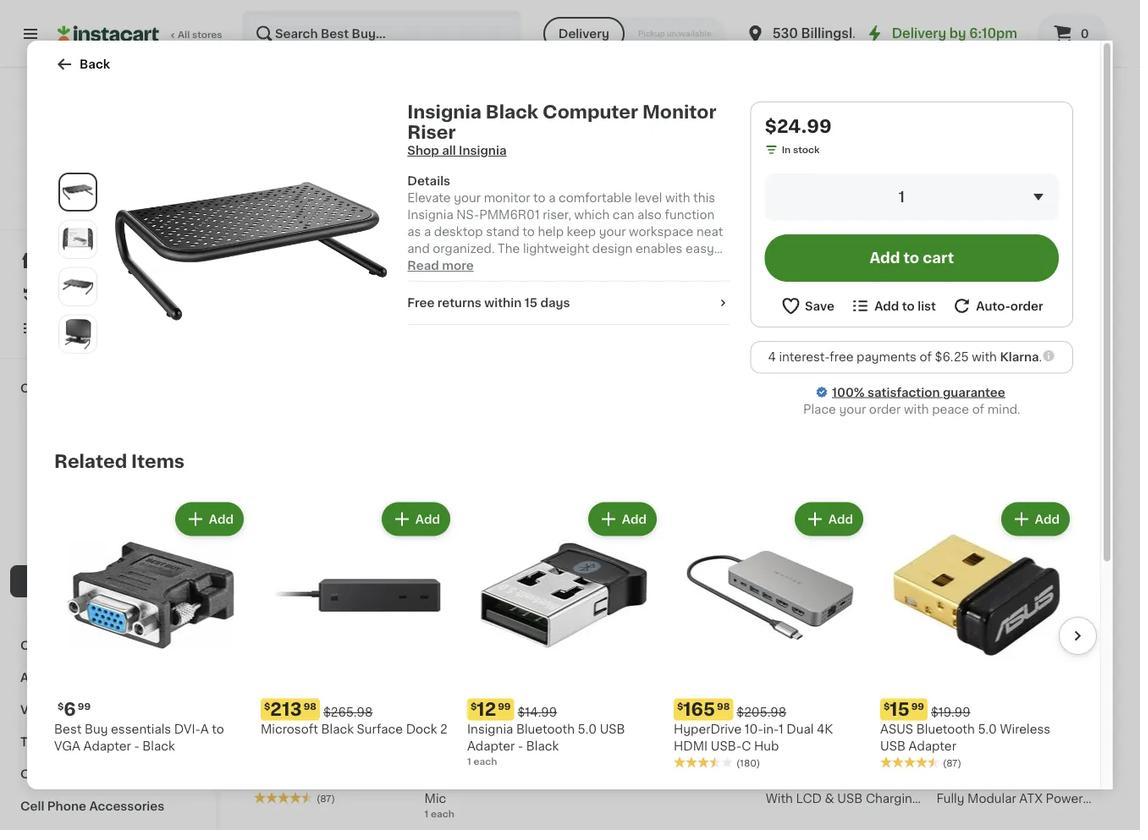 Task type: locate. For each thing, give the bounding box(es) containing it.
1 horizontal spatial dual
[[852, 493, 879, 505]]

hdmi up the hub,
[[674, 740, 708, 752]]

0 vertical spatial station
[[838, 510, 880, 522]]

usb- inside $ 165 98 $205.98 hyperdrive 10-in-1 dual 4k hdmi usb-c hub
[[711, 740, 742, 752]]

0 vertical spatial dual
[[852, 493, 879, 505]]

with up function
[[665, 192, 690, 204]]

c inside j5create usb-c docking station with speaker & mic 1 each
[[508, 759, 517, 771]]

4k up 100w
[[766, 510, 782, 522]]

shop link
[[10, 244, 206, 278]]

riser
[[407, 123, 456, 141], [303, 510, 334, 522]]

usb- up pd
[[808, 493, 839, 505]]

instacart logo image
[[58, 24, 159, 44]]

docking up 'speaker'
[[520, 759, 570, 771]]

with inside elevate your monitor to a comfortable level with this insignia ns-pmm6r01 riser, which can also function as a desktop stand to help keep your workspace neat and organized. the lightweight design enables easy placement. model number: ns-pmm6r01
[[665, 192, 690, 204]]

your right place
[[839, 403, 866, 415]]

$ 12 99 $14.99 insignia bluetooth 5.0 usb adapter - black 1 each
[[467, 701, 625, 766]]

add button for 1 each
[[511, 310, 577, 340]]

$ 165 98 $205.98 hyperdrive 10-in-1 dual 4k hdmi usb-c hub
[[674, 701, 833, 752]]

keyboards link
[[374, 156, 464, 183]]

delivery inside 'link'
[[892, 28, 947, 40]]

$213.98 original price: $265.98 element
[[261, 699, 454, 721]]

delivery inside button
[[559, 28, 609, 40]]

best up "pricing"
[[80, 168, 109, 180]]

98 right 185
[[809, 738, 822, 747]]

dock
[[937, 510, 968, 522], [406, 723, 437, 735]]

black inside best buy essentials dvi-a to vga adapter - black
[[142, 740, 175, 752]]

1 horizontal spatial (87)
[[943, 759, 962, 768]]

monitor inside insignia black computer monitor riser
[[254, 510, 300, 522]]

& right computers
[[92, 383, 102, 394]]

accessories down office link
[[89, 801, 164, 813]]

apple
[[595, 493, 630, 505]]

98 right 135
[[468, 738, 480, 747]]

hard drives & storage link
[[10, 533, 206, 565]]

usb- right "apple"
[[633, 493, 664, 505]]

& right wifi
[[56, 608, 66, 620]]

1 vertical spatial your
[[599, 226, 626, 238]]

buy inside best buy essentials dvi-a to vga adapter - black
[[85, 723, 108, 735]]

99 inside $ 12 99 $14.99 insignia bluetooth 5.0 usb adapter - black 1 each
[[498, 702, 511, 711]]

usb inside $ 15 99 $19.99 asus bluetooth 5.0 wireless usb adapter
[[880, 740, 906, 752]]

pmm6r01
[[479, 209, 540, 221], [595, 260, 656, 272]]

15 up asus at the bottom right of the page
[[890, 701, 910, 719]]

adapter inside insignia bluetooth 5.0 usb adapter - black 1 each
[[453, 510, 501, 522]]

5.0 left "apple"
[[535, 493, 554, 505]]

$ inside $ 6 99
[[58, 702, 64, 711]]

0 vertical spatial monitor
[[642, 103, 717, 121]]

100% down view
[[43, 205, 69, 215]]

c down $105.98
[[666, 759, 676, 771]]

100% satisfaction guarantee button
[[26, 200, 190, 217]]

0 horizontal spatial surface
[[357, 723, 403, 735]]

98 right 213
[[304, 702, 317, 711]]

best inside best buy link
[[80, 168, 109, 180]]

530 billingsley road
[[773, 28, 906, 40]]

model
[[478, 260, 515, 272]]

rm1000x
[[937, 776, 993, 788]]

98 for 165
[[717, 702, 730, 711]]

organized.
[[433, 243, 495, 255]]

hyperdrive
[[674, 723, 742, 735]]

& down back-
[[825, 793, 834, 805]]

$ inside $ 15 99 $19.99 asus bluetooth 5.0 wireless usb adapter
[[884, 702, 890, 711]]

$ up hyperdrive
[[677, 702, 683, 711]]

a right as
[[424, 226, 431, 238]]

c up the pass-
[[839, 493, 849, 505]]

1 vertical spatial satisfaction
[[868, 386, 940, 398]]

1 vertical spatial 2
[[440, 723, 448, 735]]

buy for best buy essentials dvi-a to vga adapter - black
[[85, 723, 108, 735]]

satisfaction
[[71, 205, 128, 215], [868, 386, 940, 398]]

1 vertical spatial each
[[474, 757, 497, 766]]

$ down the in-
[[769, 738, 776, 747]]

1 vertical spatial hdmi
[[674, 740, 708, 752]]

& left e-
[[76, 447, 86, 459]]

computer components & cables insignia black computer monitor riser hero image
[[115, 115, 387, 387]]

satisfaction up place your order with peace of mind.
[[868, 386, 940, 398]]

$ for 165
[[677, 702, 683, 711]]

$105.98
[[649, 742, 696, 754]]

$ right video
[[58, 702, 64, 711]]

& right 'tv'
[[39, 736, 49, 748]]

1 vertical spatial shop
[[47, 255, 79, 267]]

dual up $ 185 98
[[787, 723, 814, 735]]

ns- down the lightweight
[[572, 260, 595, 272]]

0 horizontal spatial $15.99 original price: $19.99 element
[[254, 735, 411, 757]]

5.0 inside $ 12 99 $14.99 insignia bluetooth 5.0 usb adapter - black 1 each
[[578, 723, 597, 735]]

1 horizontal spatial station
[[838, 510, 880, 522]]

0
[[1081, 28, 1089, 40]]

2 horizontal spatial 5.0
[[978, 723, 997, 735]]

99 inside $ 15 99 $19.99 asus bluetooth 5.0 wireless usb adapter
[[911, 702, 924, 711]]

docking up pd
[[785, 510, 835, 522]]

0 horizontal spatial 2
[[440, 723, 448, 735]]

dual inside $ 165 98 $205.98 hyperdrive 10-in-1 dual 4k hdmi usb-c hub
[[787, 723, 814, 735]]

usb- down $135.98 original price: $145.98 element
[[477, 759, 508, 771]]

0 horizontal spatial shop
[[47, 255, 79, 267]]

15 left days
[[525, 297, 538, 309]]

1 horizontal spatial riser
[[407, 123, 456, 141]]

1 vertical spatial monitor
[[254, 510, 300, 522]]

insignia
[[407, 103, 482, 121], [407, 209, 453, 221], [254, 493, 300, 505], [425, 493, 471, 505], [467, 723, 513, 735]]

insignia bluetooth 5.0 usb adapter - black 1 each
[[425, 493, 554, 536]]

your up desktop
[[454, 192, 481, 204]]

0 vertical spatial hdmi
[[882, 493, 916, 505]]

adapter inside $ 12 99 $14.99 insignia bluetooth 5.0 usb adapter - black 1 each
[[467, 740, 515, 752]]

0 horizontal spatial (87)
[[317, 795, 335, 804]]

your up design
[[599, 226, 626, 238]]

1 vertical spatial ns-
[[572, 260, 595, 272]]

5.0 for 12
[[578, 723, 597, 735]]

c inside targus usb-c dual hdmi 4k docking station with 100w pd pass-thru - silver
[[839, 493, 849, 505]]

$ down the '$19.99'
[[940, 738, 946, 747]]

$145.98
[[487, 742, 534, 754]]

2 vertical spatial buy
[[85, 723, 108, 735]]

buy up the tv & home theatre
[[85, 723, 108, 735]]

computer components
[[30, 511, 172, 523]]

$ inside $ 213 98
[[264, 702, 270, 711]]

1 vertical spatial 100%
[[832, 386, 865, 398]]

99 up asus at the bottom right of the page
[[911, 702, 924, 711]]

to left cart
[[904, 251, 920, 265]]

to inside 'apple usb-c to sd card reader'
[[676, 493, 689, 505]]

guarantee
[[130, 205, 179, 215], [943, 386, 1005, 398]]

usb- up 10
[[711, 740, 742, 752]]

to left sd
[[676, 493, 689, 505]]

1 horizontal spatial 15
[[890, 701, 910, 719]]

1 vertical spatial buy
[[47, 289, 71, 301]]

$135.98 original price: $145.98 element
[[425, 735, 582, 757]]

delivery by 6:10pm
[[892, 28, 1018, 40]]

product group
[[254, 305, 411, 525], [425, 305, 582, 538], [595, 305, 752, 525], [766, 305, 923, 557], [937, 305, 1094, 525], [54, 499, 247, 755], [261, 499, 454, 738], [467, 499, 660, 768], [674, 499, 867, 770], [880, 499, 1073, 770], [254, 571, 411, 806], [425, 571, 582, 821], [595, 571, 752, 787], [766, 571, 923, 822], [937, 571, 1094, 822]]

100w
[[766, 527, 799, 539]]

2 enlarge computer components & cables insignia black computer monitor riser unknown (opens in a new tab) image from the top
[[63, 319, 93, 349]]

comfortable
[[559, 192, 632, 204]]

1 vertical spatial dock
[[406, 723, 437, 735]]

best up home
[[54, 723, 82, 735]]

1 vertical spatial pmm6r01
[[595, 260, 656, 272]]

$205.98 up 10-
[[737, 706, 787, 718]]

workspace
[[629, 226, 694, 238]]

2 vertical spatial with
[[904, 403, 929, 415]]

5.0 inside $ 15 99 $19.99 asus bluetooth 5.0 wireless usb adapter
[[978, 723, 997, 735]]

$ up asus at the bottom right of the page
[[884, 702, 890, 711]]

0 vertical spatial surface
[[1033, 493, 1079, 505]]

black inside insignia black computer monitor riser
[[303, 493, 336, 505]]

0 vertical spatial accessories
[[392, 89, 551, 113]]

number:
[[518, 260, 569, 272]]

$6.25
[[935, 351, 969, 363]]

98 inside $ 175 98
[[978, 738, 991, 747]]

computer accessories inside "computer accessories" link
[[30, 576, 167, 588]]

c left sd
[[664, 493, 673, 505]]

4
[[768, 351, 776, 363]]

$165.98 original price: $205.98 element
[[674, 699, 867, 721]]

all stores
[[178, 30, 222, 39]]

$ inside $ 165 98 $205.98 hyperdrive 10-in-1 dual 4k hdmi usb-c hub
[[677, 702, 683, 711]]

buy
[[111, 168, 135, 180], [47, 289, 71, 301], [85, 723, 108, 735]]

0 vertical spatial riser
[[407, 123, 456, 141]]

plus
[[1015, 776, 1047, 788]]

add button for cyberpower 1500va battery back-up system with lcd & usb charging - black
[[853, 576, 918, 606]]

1 horizontal spatial $15.99 original price: $19.99 element
[[880, 699, 1073, 721]]

best for best buy essentials dvi-a to vga adapter - black
[[54, 723, 82, 735]]

0 horizontal spatial monitor
[[254, 510, 300, 522]]

1 horizontal spatial order
[[1011, 300, 1044, 312]]

targus
[[766, 493, 805, 505]]

order down 100% satisfaction guarantee link
[[869, 403, 901, 415]]

usb- inside j5create usb-c docking station with speaker & mic 1 each
[[477, 759, 508, 771]]

1 vertical spatial guarantee
[[943, 386, 1005, 398]]

ns- up desktop
[[456, 209, 479, 221]]

shop up "keyboards"
[[407, 145, 439, 157]]

computer accessories down hard drives & storage
[[30, 576, 167, 588]]

0 vertical spatial best
[[80, 168, 109, 180]]

0 horizontal spatial microsoft black surface dock 2
[[261, 723, 448, 735]]

on sale button
[[343, 217, 419, 251]]

99 right 6
[[78, 702, 91, 711]]

99 for 12
[[498, 702, 511, 711]]

5.0 down $12.99 original price: $14.99 element at the bottom
[[578, 723, 597, 735]]

$ up 135 98
[[471, 702, 477, 711]]

tablets & e-readers
[[30, 447, 151, 459]]

the
[[498, 243, 520, 255]]

insignia inside insignia black computer monitor riser
[[254, 493, 300, 505]]

0 vertical spatial with
[[883, 510, 910, 522]]

station down j5create
[[425, 776, 467, 788]]

office
[[20, 769, 59, 781]]

read more button
[[407, 257, 474, 274]]

hdmi inside targus usb-c dual hdmi 4k docking station with 100w pd pass-thru - silver
[[882, 493, 916, 505]]

1 horizontal spatial a
[[549, 192, 556, 204]]

1 horizontal spatial with
[[766, 793, 793, 805]]

1 vertical spatial station
[[425, 776, 467, 788]]

4k inside targus usb-c dual hdmi 4k docking station with 100w pd pass-thru - silver
[[766, 510, 782, 522]]

99 right the 12
[[498, 702, 511, 711]]

cables & chargers link
[[10, 630, 206, 662]]

cyberpower
[[766, 759, 840, 771]]

enlarge computer components & cables insignia black computer monitor riser unknown (opens in a new tab) image down 100% satisfaction guarantee button
[[63, 224, 93, 255]]

bluetooth for 15
[[917, 723, 975, 735]]

1 vertical spatial dual
[[787, 723, 814, 735]]

98 right 175
[[978, 738, 991, 747]]

storage
[[116, 543, 162, 555]]

of left mind.
[[972, 403, 985, 415]]

1 vertical spatial $15.99 original price: $19.99 element
[[254, 735, 411, 757]]

1 horizontal spatial hdmi
[[882, 493, 916, 505]]

0 vertical spatial 2
[[971, 510, 978, 522]]

- inside $ 12 99 $14.99 insignia bluetooth 5.0 usb adapter - black 1 each
[[518, 740, 523, 752]]

1 horizontal spatial pmm6r01
[[595, 260, 656, 272]]

item carousel region
[[30, 492, 1097, 797]]

vga
[[54, 740, 80, 752]]

0 horizontal spatial 100%
[[43, 205, 69, 215]]

docking inside targus usb-c dual hdmi 4k docking station with 100w pd pass-thru - silver
[[785, 510, 835, 522]]

phone
[[47, 801, 86, 813]]

$15.99 original price: $19.99 element
[[880, 699, 1073, 721], [254, 735, 411, 757]]

0 horizontal spatial 15
[[525, 297, 538, 309]]

usb- for speaker
[[477, 759, 508, 771]]

satisfaction down "pricing"
[[71, 205, 128, 215]]

guarantee down policy
[[130, 205, 179, 215]]

$15.99 original price: $19.99 element containing 15
[[880, 699, 1073, 721]]

0 vertical spatial buy
[[111, 168, 135, 180]]

insignia for insignia black computer monitor riser
[[254, 493, 300, 505]]

tablets left e-
[[30, 447, 73, 459]]

0 horizontal spatial order
[[869, 403, 901, 415]]

1 horizontal spatial of
[[972, 403, 985, 415]]

computers & tablets
[[20, 383, 150, 394]]

4 interest-free payments of $6.25 with klarna .
[[768, 351, 1042, 363]]

add to cart
[[870, 251, 954, 265]]

& right 'speaker'
[[552, 776, 561, 788]]

$15.99 original price: $19.99 element up $ 175 98 on the right bottom of the page
[[880, 699, 1073, 721]]

with inside targus usb-c dual hdmi 4k docking station with 100w pd pass-thru - silver
[[883, 510, 910, 522]]

usb inside insignia bluetooth 5.0 usb adapter - black 1 each
[[425, 510, 450, 522]]

0 horizontal spatial delivery
[[559, 28, 609, 40]]

free
[[407, 297, 435, 309]]

bluetooth inside $ 15 99 $19.99 asus bluetooth 5.0 wireless usb adapter
[[917, 723, 975, 735]]

1 horizontal spatial $205.98
[[829, 742, 879, 754]]

insignia inside insignia black computer monitor riser shop all insignia
[[407, 103, 482, 121]]

$ 175 98
[[940, 737, 991, 754]]

in
[[782, 145, 791, 154]]

0 horizontal spatial dock
[[406, 723, 437, 735]]

c inside 'apple usb-c to sd card reader'
[[664, 493, 673, 505]]

order up klarna
[[1011, 300, 1044, 312]]

100% satisfaction guarantee down view pricing policy link
[[43, 205, 179, 215]]

best buy essentials dvi-a to vga adapter - black
[[54, 723, 224, 752]]

riser for insignia black computer monitor riser
[[303, 510, 334, 522]]

essentials
[[111, 723, 171, 735]]

15 inside $ 15 99 $19.99 asus bluetooth 5.0 wireless usb adapter
[[890, 701, 910, 719]]

to up riser,
[[533, 192, 546, 204]]

pmm6r01 down design
[[595, 260, 656, 272]]

buy left 'it'
[[47, 289, 71, 301]]

black inside insignia black computer monitor riser shop all insignia
[[486, 103, 538, 121]]

2 vertical spatial each
[[431, 809, 454, 819]]

enlarge computer components & cables insignia black computer monitor riser unknown (opens in a new tab) image
[[63, 224, 93, 255], [63, 319, 93, 349]]

hub
[[754, 740, 779, 752]]

None search field
[[242, 10, 521, 58]]

2 vertical spatial accessories
[[89, 801, 164, 813]]

0 horizontal spatial hdmi
[[674, 740, 708, 752]]

1 inside $ 12 99 $14.99 insignia bluetooth 5.0 usb adapter - black 1 each
[[467, 757, 471, 766]]

product group containing 75
[[595, 571, 752, 787]]

on
[[358, 228, 376, 240]]

100% satisfaction guarantee up place your order with peace of mind.
[[832, 386, 1005, 398]]

& right 'drives'
[[103, 543, 113, 555]]

by
[[950, 28, 966, 40]]

0 vertical spatial 100%
[[43, 205, 69, 215]]

1 horizontal spatial monitor
[[642, 103, 717, 121]]

monitor for insignia black computer monitor riser
[[254, 510, 300, 522]]

0 horizontal spatial with
[[665, 192, 690, 204]]

desktop
[[434, 226, 483, 238]]

dock inside item carousel region
[[406, 723, 437, 735]]

0 horizontal spatial computer accessories
[[30, 576, 167, 588]]

monitor inside insignia black computer monitor riser shop all insignia
[[642, 103, 717, 121]]

black inside corsair rmx series rm1000x 80 plus gold fully modular atx power supply - black
[[989, 810, 1022, 822]]

riser inside insignia black computer monitor riser shop all insignia
[[407, 123, 456, 141]]

0 horizontal spatial guarantee
[[130, 205, 179, 215]]

5.0 up $ 175 98 on the right bottom of the page
[[978, 723, 997, 735]]

riser for insignia black computer monitor riser shop all insignia
[[407, 123, 456, 141]]

-
[[504, 510, 509, 522], [885, 527, 891, 539], [134, 740, 139, 752], [518, 740, 523, 752], [766, 810, 771, 822], [981, 810, 986, 822]]

add button for corsair rmx series rm1000x 80 plus gold fully modular atx power supply - black
[[1023, 576, 1089, 606]]

1 vertical spatial with
[[470, 776, 497, 788]]

0 vertical spatial with
[[665, 192, 690, 204]]

corsair rmx series rm1000x 80 plus gold fully modular atx power supply - black
[[937, 759, 1083, 822]]

tablets
[[105, 383, 150, 394], [30, 447, 73, 459]]

microsoft inside item carousel region
[[261, 723, 318, 735]]

adapter inside $ 15 99 $19.99 asus bluetooth 5.0 wireless usb adapter
[[909, 740, 957, 752]]

dual up thru
[[852, 493, 879, 505]]

98 right 165
[[717, 702, 730, 711]]

with right the $6.25
[[972, 351, 997, 363]]

0 vertical spatial tablets
[[105, 383, 150, 394]]

sd
[[692, 493, 709, 505]]

& right the cables
[[66, 640, 76, 652]]

up
[[848, 776, 865, 788]]

$ 185 98
[[769, 737, 822, 754]]

$ inside $ 185 98
[[769, 738, 776, 747]]

hdmi up thru
[[882, 493, 916, 505]]

98 inside 135 98
[[468, 738, 480, 747]]

5.0 for 15
[[978, 723, 997, 735]]

surface
[[1033, 493, 1079, 505], [357, 723, 403, 735]]

station up thru
[[838, 510, 880, 522]]

shop up enlarge computer components & cables insignia black computer monitor riser unknown (opens in a new tab) icon
[[47, 255, 79, 267]]

c up '(180)'
[[742, 740, 751, 752]]

0 vertical spatial pmm6r01
[[479, 209, 540, 221]]

100% up place
[[832, 386, 865, 398]]

1 field
[[765, 174, 1059, 221]]

station
[[838, 510, 880, 522], [425, 776, 467, 788]]

tablets down lists link
[[105, 383, 150, 394]]

black inside insignia bluetooth 5.0 usb adapter - black 1 each
[[512, 510, 545, 522]]

each inside j5create usb-c docking station with speaker & mic 1 each
[[431, 809, 454, 819]]

2 horizontal spatial with
[[883, 510, 910, 522]]

0 vertical spatial computer accessories
[[254, 89, 551, 113]]

shop inside shop link
[[47, 255, 79, 267]]

1 enlarge computer components & cables insignia black computer monitor riser unknown (opens in a new tab) image from the top
[[63, 224, 93, 255]]

place your order with peace of mind.
[[803, 403, 1021, 415]]

usb- inside 'apple usb-c to sd card reader'
[[633, 493, 664, 505]]

items
[[131, 453, 185, 471]]

98 inside $ 185 98
[[809, 738, 822, 747]]

add button for best buy essentials dvi-a to vga adapter - black
[[177, 504, 242, 535]]

all stores link
[[58, 10, 223, 58]]

product group containing 12
[[467, 499, 660, 768]]

2 vertical spatial with
[[766, 793, 793, 805]]

$ inside $ 12 99 $14.99 insignia bluetooth 5.0 usb adapter - black 1 each
[[471, 702, 477, 711]]

2 vertical spatial your
[[839, 403, 866, 415]]

$ inside $ 175 98
[[940, 738, 946, 747]]

usb- inside targus usb-c dual hdmi 4k docking station with 100w pd pass-thru - silver
[[808, 493, 839, 505]]

1 vertical spatial best
[[54, 723, 82, 735]]

order inside "auto-order" button
[[1011, 300, 1044, 312]]

1 vertical spatial microsoft black surface dock 2
[[261, 723, 448, 735]]

0 vertical spatial 100% satisfaction guarantee
[[43, 205, 179, 215]]

accessories up insignia
[[392, 89, 551, 113]]

accessories down storage
[[94, 576, 167, 588]]

185
[[776, 737, 807, 754]]

0 horizontal spatial microsoft
[[261, 723, 318, 735]]

read more
[[407, 260, 474, 272]]

5.0 inside insignia bluetooth 5.0 usb adapter - black 1 each
[[535, 493, 554, 505]]

0 horizontal spatial ns-
[[456, 209, 479, 221]]

buy up policy
[[111, 168, 135, 180]]

★★★★★
[[766, 543, 825, 555], [766, 543, 825, 555], [674, 757, 733, 768], [674, 757, 733, 768], [880, 757, 940, 768], [880, 757, 940, 768], [254, 792, 313, 804], [254, 792, 313, 804]]

product group containing 175
[[937, 571, 1094, 822]]

video
[[20, 704, 55, 716]]

$ for 213
[[264, 702, 270, 711]]

1 horizontal spatial 100%
[[832, 386, 865, 398]]

product group containing 185
[[766, 571, 923, 822]]

product group containing 165
[[674, 499, 867, 770]]

0 vertical spatial microsoft
[[937, 493, 994, 505]]

0 vertical spatial satisfaction
[[71, 205, 128, 215]]

insignia black computer monitor riser button
[[254, 305, 411, 525]]

98 for 213
[[304, 702, 317, 711]]

add button for microsoft black surface dock 2
[[383, 504, 449, 535]]

$15.99 original price: $19.99 element down $265.98
[[254, 735, 411, 757]]

0 horizontal spatial 4k
[[766, 510, 782, 522]]

0 horizontal spatial riser
[[303, 510, 334, 522]]

0 horizontal spatial $205.98
[[737, 706, 787, 718]]

99 inside $ 6 99
[[78, 702, 91, 711]]

100% inside 100% satisfaction guarantee button
[[43, 205, 69, 215]]

insignia inside insignia bluetooth 5.0 usb adapter - black 1 each
[[425, 493, 471, 505]]

1 vertical spatial of
[[972, 403, 985, 415]]

insignia for insignia bluetooth 5.0 usb adapter - black 1 each
[[425, 493, 471, 505]]

0 vertical spatial your
[[454, 192, 481, 204]]

add to cart button
[[765, 234, 1059, 282]]

microsoft black surface dock 2 inside button
[[937, 493, 1079, 522]]

to right a
[[212, 723, 224, 735]]

98 inside $ 213 98
[[304, 702, 317, 711]]

system
[[868, 776, 913, 788]]

computer inside insignia black computer monitor riser
[[339, 493, 399, 505]]

video games link
[[10, 694, 206, 726]]

microsoft black surface dock 2 button
[[937, 305, 1094, 525]]

1 horizontal spatial surface
[[1033, 493, 1079, 505]]

$205.98 up '1500va'
[[829, 742, 879, 754]]

details button
[[407, 173, 730, 190]]

enlarge computer components & cables insignia black computer monitor riser unknown (opens in a new tab) image down 'it'
[[63, 319, 93, 349]]

with down 100% satisfaction guarantee link
[[904, 403, 929, 415]]

4k inside $ 165 98 $205.98 hyperdrive 10-in-1 dual 4k hdmi usb-c hub
[[817, 723, 833, 735]]

& inside 'link'
[[39, 736, 49, 748]]

1 vertical spatial tablets
[[30, 447, 73, 459]]

$ left $265.98
[[264, 702, 270, 711]]

4k up $ 185 98
[[817, 723, 833, 735]]

guarantee up "peace"
[[943, 386, 1005, 398]]

pmm6r01 down monitor
[[479, 209, 540, 221]]

a up riser,
[[549, 192, 556, 204]]

to left help
[[523, 226, 535, 238]]

1 vertical spatial computer accessories
[[30, 576, 167, 588]]

1 vertical spatial riser
[[303, 510, 334, 522]]

c down $145.98
[[508, 759, 517, 771]]

2 inside microsoft black surface dock 2
[[971, 510, 978, 522]]

to inside best buy essentials dvi-a to vga adapter - black
[[212, 723, 224, 735]]

computer accessories up all
[[254, 89, 551, 113]]

help
[[538, 226, 564, 238]]

0 horizontal spatial a
[[424, 226, 431, 238]]

station inside j5create usb-c docking station with speaker & mic 1 each
[[425, 776, 467, 788]]

usb-
[[633, 493, 664, 505], [808, 493, 839, 505], [711, 740, 742, 752], [477, 759, 508, 771], [635, 759, 666, 771]]

insignia inside $ 12 99 $14.99 insignia bluetooth 5.0 usb adapter - black 1 each
[[467, 723, 513, 735]]

1 horizontal spatial 100% satisfaction guarantee
[[832, 386, 1005, 398]]

bluetooth inside insignia bluetooth 5.0 usb adapter - black 1 each
[[474, 493, 532, 505]]

thru
[[856, 527, 882, 539]]

of left the $6.25
[[920, 351, 932, 363]]



Task type: vqa. For each thing, say whether or not it's contained in the screenshot.
3rd Salad from left
no



Task type: describe. For each thing, give the bounding box(es) containing it.
docking inside j5create usb-c docking station with speaker & mic 1 each
[[520, 759, 570, 771]]

135
[[434, 737, 466, 754]]

back
[[80, 58, 110, 70]]

c inside $ 165 98 $205.98 hyperdrive 10-in-1 dual 4k hdmi usb-c hub
[[742, 740, 751, 752]]

cell
[[20, 801, 44, 813]]

targus usb-c dual hdmi 4k docking station with 100w pd pass-thru - silver
[[766, 493, 916, 556]]

to left list
[[902, 300, 915, 312]]

office link
[[10, 759, 206, 791]]

lists link
[[10, 312, 206, 345]]

place
[[803, 403, 836, 415]]

interest-
[[779, 351, 830, 363]]

to inside button
[[904, 251, 920, 265]]

your for elevate
[[454, 192, 481, 204]]

dual inside targus usb-c dual hdmi 4k docking station with 100w pd pass-thru - silver
[[852, 493, 879, 505]]

stores
[[192, 30, 222, 39]]

98 for 175
[[978, 738, 991, 747]]

insignia black computer monitor riser shop all insignia
[[407, 103, 717, 157]]

best for best buy
[[80, 168, 109, 180]]

1 horizontal spatial with
[[904, 403, 929, 415]]

99 down $ 213 98 in the bottom of the page
[[285, 738, 298, 747]]

product group containing 6
[[54, 499, 247, 755]]

view pricing policy
[[57, 188, 148, 198]]

0 vertical spatial a
[[549, 192, 556, 204]]

computer inside insignia black computer monitor riser shop all insignia
[[543, 103, 638, 121]]

elevate
[[407, 192, 451, 204]]

save
[[805, 300, 835, 312]]

- inside best buy essentials dvi-a to vga adapter - black
[[134, 740, 139, 752]]

a
[[200, 723, 209, 735]]

tv & home theatre link
[[10, 726, 206, 759]]

lightweight
[[523, 243, 589, 255]]

$ for 175
[[940, 738, 946, 747]]

530 billingsley road button
[[746, 10, 906, 58]]

insignia black computer monitor riser
[[254, 493, 399, 522]]

surface inside microsoft black surface dock 2
[[1033, 493, 1079, 505]]

$185.98 original price: $205.98 element
[[766, 735, 923, 757]]

shop inside insignia black computer monitor riser shop all insignia
[[407, 145, 439, 157]]

1 horizontal spatial computer accessories
[[254, 89, 551, 113]]

dock inside microsoft black surface dock 2
[[937, 510, 968, 522]]

card
[[712, 493, 741, 505]]

c for docking
[[839, 493, 849, 505]]

insignia inside elevate your monitor to a comfortable level with this insignia ns-pmm6r01 riser, which can also function as a desktop stand to help keep your workspace neat and organized. the lightweight design enables easy placement. model number: ns-pmm6r01
[[407, 209, 453, 221]]

black inside the cyberpower 1500va battery back-up system with lcd & usb charging - black
[[774, 810, 807, 822]]

99 for 15
[[911, 702, 924, 711]]

networking
[[69, 608, 137, 620]]

pass-
[[823, 527, 856, 539]]

station inside targus usb-c dual hdmi 4k docking station with 100w pd pass-thru - silver
[[838, 510, 880, 522]]

view
[[57, 188, 80, 198]]

auto-order
[[976, 300, 1044, 312]]

- inside insignia bluetooth 5.0 usb adapter - black 1 each
[[504, 510, 509, 522]]

product group containing 135
[[425, 571, 582, 821]]

payments
[[857, 351, 917, 363]]

2 inside item carousel region
[[440, 723, 448, 735]]

best buy logo image
[[71, 88, 145, 163]]

with inside j5create usb-c docking station with speaker & mic 1 each
[[470, 776, 497, 788]]

add to list button
[[850, 295, 936, 317]]

insignia
[[459, 145, 507, 157]]

add button for j5create usb-c docking station with speaker & mic
[[511, 576, 577, 606]]

10
[[709, 759, 723, 771]]

1 horizontal spatial guarantee
[[943, 386, 1005, 398]]

1 inside field
[[899, 190, 905, 204]]

related items
[[54, 453, 185, 471]]

- inside the cyberpower 1500va battery back-up system with lcd & usb charging - black
[[766, 810, 771, 822]]

1 horizontal spatial satisfaction
[[868, 386, 940, 398]]

100% inside 100% satisfaction guarantee link
[[832, 386, 865, 398]]

$12.99 original price: $14.99 element
[[467, 699, 660, 721]]

c for reader
[[664, 493, 673, 505]]

0 horizontal spatial pmm6r01
[[479, 209, 540, 221]]

10-
[[745, 723, 763, 735]]

add inside button
[[870, 251, 900, 265]]

pd
[[802, 527, 820, 539]]

usb- for docking
[[808, 493, 839, 505]]

wireless
[[1000, 723, 1051, 735]]

adapter inside best buy essentials dvi-a to vga adapter - black
[[83, 740, 131, 752]]

1 inside j5create usb-c docking station with speaker & mic 1 each
[[425, 809, 429, 819]]

$ 213 98
[[264, 701, 317, 719]]

$14.99
[[518, 706, 557, 718]]

series
[[1026, 759, 1063, 771]]

0 vertical spatial ns-
[[456, 209, 479, 221]]

policy
[[119, 188, 148, 198]]

each inside insignia bluetooth 5.0 usb adapter - black 1 each
[[431, 527, 454, 536]]

- inside corsair rmx series rm1000x 80 plus gold fully modular atx power supply - black
[[981, 810, 986, 822]]

asus
[[880, 723, 914, 735]]

c for speaker
[[508, 759, 517, 771]]

$75.98 original price: $105.98 element
[[595, 735, 752, 757]]

with inside the cyberpower 1500va battery back-up system with lcd & usb charging - black
[[766, 793, 793, 805]]

details
[[407, 175, 450, 187]]

product group containing 213
[[261, 499, 454, 738]]

99 for 6
[[78, 702, 91, 711]]

tablets inside "tablets & e-readers" link
[[30, 447, 73, 459]]

135 98
[[434, 737, 480, 754]]

product group containing 15
[[880, 499, 1073, 770]]

all
[[178, 30, 190, 39]]

readers
[[102, 447, 151, 459]]

mind.
[[988, 403, 1021, 415]]

buy for best buy
[[111, 168, 135, 180]]

product group containing insignia black computer monitor riser
[[254, 305, 411, 525]]

sale
[[379, 228, 405, 240]]

microsoft inside button
[[937, 493, 994, 505]]

(87) inside item carousel region
[[943, 759, 962, 768]]

buy it again
[[47, 289, 119, 301]]

bluetooth for 12
[[516, 723, 575, 735]]

1 vertical spatial with
[[972, 351, 997, 363]]

service type group
[[543, 17, 725, 51]]

add button for asus bluetooth 5.0 wireless usb adapter
[[1003, 504, 1068, 535]]

1 inside insignia bluetooth 5.0 usb adapter - black 1 each
[[425, 527, 429, 536]]

pricing
[[83, 188, 116, 198]]

80
[[996, 776, 1012, 788]]

in stock
[[782, 145, 820, 154]]

1 vertical spatial (87)
[[317, 795, 335, 804]]

- inside targus usb-c dual hdmi 4k docking station with 100w pd pass-thru - silver
[[885, 527, 891, 539]]

theatre
[[92, 736, 139, 748]]

klarna
[[1000, 351, 1039, 363]]

100% satisfaction guarantee link
[[832, 384, 1005, 401]]

0 horizontal spatial of
[[920, 351, 932, 363]]

and
[[407, 243, 430, 255]]

enlarge computer components & cables insignia black computer monitor riser unknown (opens in a new tab) image
[[63, 272, 93, 302]]

add button for insignia bluetooth 5.0 usb adapter - black
[[590, 504, 655, 535]]

fully
[[937, 793, 965, 805]]

best buy
[[80, 168, 135, 180]]

175
[[946, 737, 976, 754]]

add to list
[[875, 300, 936, 312]]

chargers
[[79, 640, 135, 652]]

each inside $ 12 99 $14.99 insignia bluetooth 5.0 usb adapter - black 1 each
[[474, 757, 497, 766]]

monitor for insignia black computer monitor riser shop all insignia
[[642, 103, 717, 121]]

surface inside item carousel region
[[357, 723, 403, 735]]

your for place
[[839, 403, 866, 415]]

wifi & networking link
[[10, 598, 206, 630]]

$ for 12
[[471, 702, 477, 711]]

satisfaction inside button
[[71, 205, 128, 215]]

silver
[[766, 544, 798, 556]]

75
[[605, 737, 627, 754]]

$ for 6
[[58, 702, 64, 711]]

delivery for delivery by 6:10pm
[[892, 28, 947, 40]]

as
[[407, 226, 421, 238]]

1 vertical spatial accessories
[[94, 576, 167, 588]]

audio
[[20, 672, 56, 684]]

on sale
[[358, 228, 405, 240]]

delivery for delivery
[[559, 28, 609, 40]]

98 for 185
[[809, 738, 822, 747]]

cell phone accessories link
[[10, 791, 206, 823]]

delivery by 6:10pm link
[[865, 24, 1018, 44]]

100% satisfaction guarantee inside button
[[43, 205, 179, 215]]

gold
[[1050, 776, 1079, 788]]

black inside $ 12 99 $14.99 insignia bluetooth 5.0 usb adapter - black 1 each
[[526, 740, 559, 752]]

$15.99 original price: $19.99 element containing 99
[[254, 735, 411, 757]]

function
[[665, 209, 715, 221]]

$ for 15
[[884, 702, 890, 711]]

all
[[442, 145, 456, 157]]

1 vertical spatial a
[[424, 226, 431, 238]]

$205.98 inside $ 165 98 $205.98 hyperdrive 10-in-1 dual 4k hdmi usb-c hub
[[737, 706, 787, 718]]

usb inside the cyberpower 1500va battery back-up system with lcd & usb charging - black
[[838, 793, 863, 805]]

read
[[407, 260, 439, 272]]

1 horizontal spatial your
[[599, 226, 626, 238]]

1 inside $ 165 98 $205.98 hyperdrive 10-in-1 dual 4k hdmi usb-c hub
[[779, 723, 784, 735]]

add button for hyper usb-c hub, 10 port
[[682, 576, 747, 606]]

tablets & e-readers link
[[10, 437, 206, 469]]

usb- down $105.98
[[635, 759, 666, 771]]

usb- for reader
[[633, 493, 664, 505]]

165
[[683, 701, 715, 719]]

$205.98 inside the $185.98 original price: $205.98 element
[[829, 742, 879, 754]]

placement.
[[407, 260, 475, 272]]

hdmi inside $ 165 98 $205.98 hyperdrive 10-in-1 dual 4k hdmi usb-c hub
[[674, 740, 708, 752]]

1500va
[[843, 759, 888, 771]]

computer components link
[[10, 501, 206, 533]]

auto-
[[976, 300, 1011, 312]]

monitor
[[484, 192, 530, 204]]

& inside j5create usb-c docking station with speaker & mic 1 each
[[552, 776, 561, 788]]

enlarge computer components & cables insignia black computer monitor riser hero (opens in a new tab) image
[[63, 177, 93, 207]]

peace
[[932, 403, 969, 415]]

corsair
[[937, 759, 993, 771]]

back-
[[813, 776, 848, 788]]

$ for 185
[[769, 738, 776, 747]]

save button
[[780, 295, 835, 317]]

add button for hyperdrive 10-in-1 dual 4k hdmi usb-c hub
[[796, 504, 862, 535]]

apple usb-c to sd card reader
[[595, 493, 741, 522]]

guarantee inside button
[[130, 205, 179, 215]]

best buy link
[[71, 88, 145, 183]]

microsoft black surface dock 2 inside item carousel region
[[261, 723, 448, 735]]

usb inside $ 12 99 $14.99 insignia bluetooth 5.0 usb adapter - black 1 each
[[600, 723, 625, 735]]

213
[[270, 701, 302, 719]]

& inside the cyberpower 1500va battery back-up system with lcd & usb charging - black
[[825, 793, 834, 805]]

tablets inside computers & tablets link
[[105, 383, 150, 394]]

1 horizontal spatial ns-
[[572, 260, 595, 272]]

can
[[613, 209, 635, 221]]

insignia for insignia black computer monitor riser shop all insignia
[[407, 103, 482, 121]]

0 vertical spatial 15
[[525, 297, 538, 309]]

black inside microsoft black surface dock 2
[[997, 493, 1030, 505]]

rmx
[[996, 759, 1023, 771]]

$175.98 original price: $195.98 element
[[937, 735, 1094, 757]]



